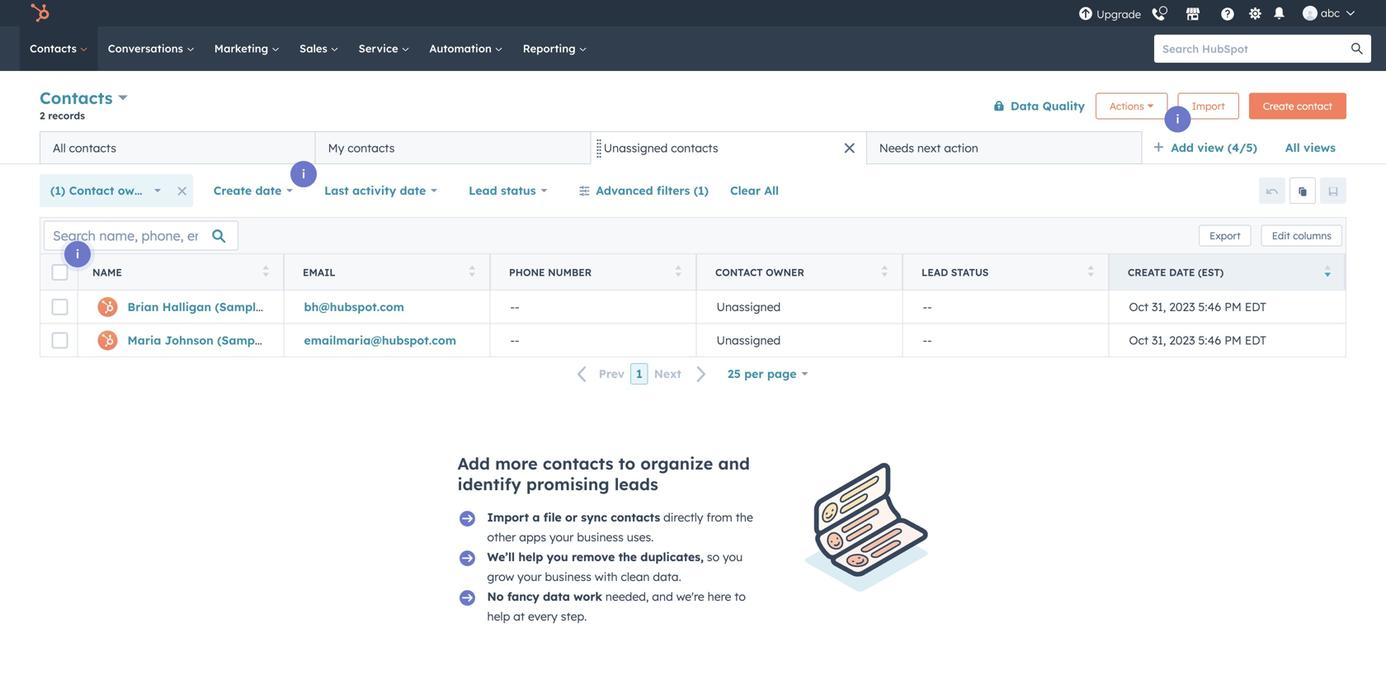 Task type: locate. For each thing, give the bounding box(es) containing it.
2 vertical spatial unassigned
[[717, 333, 781, 348]]

contacts up uses.
[[611, 510, 661, 525]]

organize
[[641, 453, 713, 474]]

i
[[1177, 112, 1180, 126], [302, 167, 305, 181], [76, 247, 79, 261]]

marketplaces image
[[1186, 7, 1201, 22]]

0 horizontal spatial create
[[214, 183, 252, 198]]

0 horizontal spatial import
[[487, 510, 529, 525]]

3 press to sort. element from the left
[[676, 265, 682, 279]]

marketplaces button
[[1176, 0, 1211, 26]]

business
[[577, 530, 624, 544], [545, 570, 592, 584]]

oct
[[1130, 300, 1149, 314], [1130, 333, 1149, 348]]

unassigned for bh@hubspot.com
[[717, 300, 781, 314]]

1 vertical spatial 31,
[[1152, 333, 1167, 348]]

0 vertical spatial and
[[719, 453, 750, 474]]

0 horizontal spatial lead
[[469, 183, 497, 198]]

2 oct from the top
[[1130, 333, 1149, 348]]

press to sort. image left phone on the left of the page
[[469, 265, 475, 277]]

0 horizontal spatial help
[[487, 609, 510, 624]]

1 vertical spatial unassigned
[[717, 300, 781, 314]]

owner inside popup button
[[118, 183, 153, 198]]

0 vertical spatial contact
[[69, 183, 114, 198]]

create down all contacts button
[[214, 183, 252, 198]]

the up "clean"
[[619, 550, 637, 564]]

2 horizontal spatial i
[[1177, 112, 1180, 126]]

0 vertical spatial 31,
[[1152, 300, 1167, 314]]

menu
[[1077, 0, 1367, 26]]

2 edt from the top
[[1245, 333, 1267, 348]]

last activity date
[[324, 183, 426, 198]]

create date
[[214, 183, 282, 198]]

1 horizontal spatial press to sort. image
[[469, 265, 475, 277]]

pagination navigation
[[568, 363, 717, 385]]

1 horizontal spatial help
[[519, 550, 543, 564]]

1 vertical spatial i
[[302, 167, 305, 181]]

0 horizontal spatial press to sort. image
[[263, 265, 269, 277]]

the
[[736, 510, 753, 525], [619, 550, 637, 564]]

contacts down records
[[69, 141, 116, 155]]

i button up add view (4/5)
[[1165, 106, 1192, 132]]

add left "view"
[[1172, 140, 1194, 155]]

0 vertical spatial your
[[550, 530, 574, 544]]

your up fancy at the left
[[518, 570, 542, 584]]

sales link
[[290, 26, 349, 71]]

1 horizontal spatial and
[[719, 453, 750, 474]]

all left the views
[[1286, 140, 1301, 155]]

contacts down hubspot link
[[30, 42, 80, 55]]

activity
[[353, 183, 396, 198]]

2 horizontal spatial create
[[1264, 100, 1295, 112]]

add inside add more contacts to organize and identify promising leads
[[458, 453, 490, 474]]

1 oct from the top
[[1130, 300, 1149, 314]]

0 vertical spatial pm
[[1225, 300, 1242, 314]]

0 horizontal spatial contact
[[69, 183, 114, 198]]

clear
[[731, 183, 761, 198]]

phone
[[509, 266, 545, 279]]

create inside popup button
[[214, 183, 252, 198]]

calling icon image
[[1152, 8, 1166, 22]]

1 horizontal spatial you
[[723, 550, 743, 564]]

-- button
[[490, 291, 697, 324], [903, 291, 1109, 324], [490, 324, 697, 357], [903, 324, 1109, 357]]

1 horizontal spatial import
[[1193, 100, 1226, 112]]

2 horizontal spatial all
[[1286, 140, 1301, 155]]

create for create date (est)
[[1128, 266, 1167, 279]]

1 horizontal spatial lead
[[922, 266, 949, 279]]

contacts inside popup button
[[40, 87, 113, 108]]

1 vertical spatial contact)
[[268, 333, 318, 348]]

press to sort. element
[[263, 265, 269, 279], [469, 265, 475, 279], [676, 265, 682, 279], [882, 265, 888, 279], [1088, 265, 1095, 279]]

press to sort. image
[[263, 265, 269, 277], [469, 265, 475, 277], [882, 265, 888, 277]]

hubspot image
[[30, 3, 50, 23]]

import up "view"
[[1193, 100, 1226, 112]]

to right here
[[735, 589, 746, 604]]

2 horizontal spatial press to sort. image
[[882, 265, 888, 277]]

2 vertical spatial create
[[1128, 266, 1167, 279]]

1 horizontal spatial the
[[736, 510, 753, 525]]

1 press to sort. image from the left
[[263, 265, 269, 277]]

unassigned button up page
[[697, 324, 903, 357]]

marketing link
[[205, 26, 290, 71]]

press to sort. image for contact owner
[[882, 265, 888, 277]]

import inside button
[[1193, 100, 1226, 112]]

0 vertical spatial contact)
[[266, 300, 316, 314]]

all for all views
[[1286, 140, 1301, 155]]

2 oct 31, 2023 5:46 pm edt from the top
[[1130, 333, 1267, 348]]

(1) contact owner
[[50, 183, 153, 198]]

contact) down email
[[266, 300, 316, 314]]

all contacts button
[[40, 131, 315, 164]]

0 vertical spatial (sample
[[215, 300, 263, 314]]

contacts down contacts banner
[[671, 141, 719, 155]]

oct 31, 2023 5:46 pm edt
[[1130, 300, 1267, 314], [1130, 333, 1267, 348]]

0 vertical spatial i
[[1177, 112, 1180, 126]]

the right from
[[736, 510, 753, 525]]

contact) down bh@hubspot.com
[[268, 333, 318, 348]]

1 horizontal spatial create
[[1128, 266, 1167, 279]]

unassigned up advanced filters (1) button
[[604, 141, 668, 155]]

edit columns
[[1273, 229, 1332, 242]]

create for create contact
[[1264, 100, 1295, 112]]

0 horizontal spatial i
[[76, 247, 79, 261]]

oct 31, 2023 5:46 pm edt for bh@hubspot.com
[[1130, 300, 1267, 314]]

Search HubSpot search field
[[1155, 35, 1357, 63]]

lead inside popup button
[[469, 183, 497, 198]]

contacts right my
[[348, 141, 395, 155]]

and up from
[[719, 453, 750, 474]]

0 vertical spatial 5:46
[[1199, 300, 1222, 314]]

bh@hubspot.com
[[304, 300, 404, 314]]

0 horizontal spatial owner
[[118, 183, 153, 198]]

contact down clear
[[716, 266, 763, 279]]

all right clear
[[765, 183, 779, 198]]

0 horizontal spatial and
[[652, 589, 673, 604]]

unassigned button
[[697, 291, 903, 324], [697, 324, 903, 357]]

help down no
[[487, 609, 510, 624]]

1 vertical spatial contact
[[716, 266, 763, 279]]

needs next action
[[880, 141, 979, 155]]

business up data
[[545, 570, 592, 584]]

5:46
[[1199, 300, 1222, 314], [1199, 333, 1222, 348]]

0 vertical spatial lead
[[469, 183, 497, 198]]

date inside 'popup button'
[[400, 183, 426, 198]]

unassigned button down contact owner
[[697, 291, 903, 324]]

1 vertical spatial contacts
[[40, 87, 113, 108]]

1 date from the left
[[255, 183, 282, 198]]

identify
[[458, 474, 521, 494]]

contact down all contacts
[[69, 183, 114, 198]]

add left more
[[458, 453, 490, 474]]

0 horizontal spatial to
[[619, 453, 636, 474]]

31,
[[1152, 300, 1167, 314], [1152, 333, 1167, 348]]

2 press to sort. image from the left
[[469, 265, 475, 277]]

1 horizontal spatial all
[[765, 183, 779, 198]]

press to sort. image
[[676, 265, 682, 277], [1088, 265, 1095, 277]]

unassigned button for bh@hubspot.com
[[697, 291, 903, 324]]

0 horizontal spatial date
[[255, 183, 282, 198]]

records
[[48, 109, 85, 122]]

2 date from the left
[[400, 183, 426, 198]]

1 vertical spatial your
[[518, 570, 542, 584]]

unassigned up per
[[717, 333, 781, 348]]

1 31, from the top
[[1152, 300, 1167, 314]]

descending sort. press to sort ascending. element
[[1325, 265, 1331, 279]]

2 unassigned button from the top
[[697, 324, 903, 357]]

0 horizontal spatial press to sort. image
[[676, 265, 682, 277]]

action
[[945, 141, 979, 155]]

1 vertical spatial business
[[545, 570, 592, 584]]

other
[[487, 530, 516, 544]]

add inside button
[[1172, 140, 1194, 155]]

1 vertical spatial create
[[214, 183, 252, 198]]

1 horizontal spatial date
[[400, 183, 426, 198]]

your down "file"
[[550, 530, 574, 544]]

0 horizontal spatial (1)
[[50, 183, 65, 198]]

25
[[728, 367, 741, 381]]

--
[[511, 300, 520, 314], [923, 300, 932, 314], [511, 333, 520, 348], [923, 333, 932, 348]]

i button left last
[[291, 161, 317, 187]]

0 vertical spatial edt
[[1245, 300, 1267, 314]]

contacts for all contacts
[[69, 141, 116, 155]]

lead for lead status
[[469, 183, 497, 198]]

my contacts button
[[315, 131, 591, 164]]

unassigned down contact owner
[[717, 300, 781, 314]]

contact inside popup button
[[69, 183, 114, 198]]

to
[[619, 453, 636, 474], [735, 589, 746, 604]]

business inside so you grow your business with clean data.
[[545, 570, 592, 584]]

2 vertical spatial i
[[76, 247, 79, 261]]

press to sort. image left lead status on the top right
[[882, 265, 888, 277]]

1 vertical spatial pm
[[1225, 333, 1242, 348]]

emailmaria@hubspot.com button
[[284, 324, 490, 357]]

0 horizontal spatial add
[[458, 453, 490, 474]]

2 press to sort. element from the left
[[469, 265, 475, 279]]

0 vertical spatial oct
[[1130, 300, 1149, 314]]

more
[[495, 453, 538, 474]]

add for add view (4/5)
[[1172, 140, 1194, 155]]

search image
[[1352, 43, 1364, 54]]

every
[[528, 609, 558, 624]]

your
[[550, 530, 574, 544], [518, 570, 542, 584]]

create for create date
[[214, 183, 252, 198]]

date right activity
[[400, 183, 426, 198]]

date left last
[[255, 183, 282, 198]]

0 vertical spatial owner
[[118, 183, 153, 198]]

0 vertical spatial contacts
[[30, 42, 80, 55]]

0 vertical spatial oct 31, 2023 5:46 pm edt
[[1130, 300, 1267, 314]]

johnson
[[165, 333, 214, 348]]

create inside button
[[1264, 100, 1295, 112]]

contacts up "import a file or sync contacts"
[[543, 453, 614, 474]]

0 vertical spatial to
[[619, 453, 636, 474]]

contacts up records
[[40, 87, 113, 108]]

maria johnson (sample contact)
[[128, 333, 318, 348]]

0 vertical spatial the
[[736, 510, 753, 525]]

1 oct 31, 2023 5:46 pm edt from the top
[[1130, 300, 1267, 314]]

1 horizontal spatial add
[[1172, 140, 1194, 155]]

2 horizontal spatial i button
[[1165, 106, 1192, 132]]

sales
[[300, 42, 331, 55]]

1
[[637, 367, 643, 381]]

-
[[511, 300, 515, 314], [515, 300, 520, 314], [923, 300, 928, 314], [928, 300, 932, 314], [511, 333, 515, 348], [515, 333, 520, 348], [923, 333, 928, 348], [928, 333, 932, 348]]

date
[[255, 183, 282, 198], [400, 183, 426, 198]]

you left remove
[[547, 550, 568, 564]]

and down data.
[[652, 589, 673, 604]]

unassigned
[[604, 141, 668, 155], [717, 300, 781, 314], [717, 333, 781, 348]]

1 5:46 from the top
[[1199, 300, 1222, 314]]

create
[[1264, 100, 1295, 112], [214, 183, 252, 198], [1128, 266, 1167, 279]]

(1) right filters
[[694, 183, 709, 198]]

no fancy data work
[[487, 589, 603, 604]]

contact
[[69, 183, 114, 198], [716, 266, 763, 279]]

create left 'contact'
[[1264, 100, 1295, 112]]

1 press to sort. image from the left
[[676, 265, 682, 277]]

import up other on the left bottom of page
[[487, 510, 529, 525]]

2 vertical spatial i button
[[64, 241, 91, 267]]

2 (1) from the left
[[694, 183, 709, 198]]

0 vertical spatial create
[[1264, 100, 1295, 112]]

2 you from the left
[[723, 550, 743, 564]]

5 press to sort. element from the left
[[1088, 265, 1095, 279]]

your inside "directly from the other apps your business uses."
[[550, 530, 574, 544]]

1 vertical spatial help
[[487, 609, 510, 624]]

1 vertical spatial 2023
[[1170, 333, 1196, 348]]

1 vertical spatial the
[[619, 550, 637, 564]]

no
[[487, 589, 504, 604]]

3 press to sort. image from the left
[[882, 265, 888, 277]]

1 (1) from the left
[[50, 183, 65, 198]]

1 vertical spatial add
[[458, 453, 490, 474]]

1 horizontal spatial contact
[[716, 266, 763, 279]]

apps
[[519, 530, 547, 544]]

contacts
[[30, 42, 80, 55], [40, 87, 113, 108]]

1 horizontal spatial to
[[735, 589, 746, 604]]

pm
[[1225, 300, 1242, 314], [1225, 333, 1242, 348]]

1 2023 from the top
[[1170, 300, 1196, 314]]

2023
[[1170, 300, 1196, 314], [1170, 333, 1196, 348]]

(1) down all contacts
[[50, 183, 65, 198]]

emailmaria@hubspot.com
[[304, 333, 456, 348]]

0 vertical spatial 2023
[[1170, 300, 1196, 314]]

1 vertical spatial owner
[[766, 266, 805, 279]]

1 horizontal spatial your
[[550, 530, 574, 544]]

2 2023 from the top
[[1170, 333, 1196, 348]]

with
[[595, 570, 618, 584]]

1 vertical spatial import
[[487, 510, 529, 525]]

0 vertical spatial import
[[1193, 100, 1226, 112]]

5:46 for bh@hubspot.com
[[1199, 300, 1222, 314]]

automation
[[430, 42, 495, 55]]

notifications image
[[1273, 7, 1287, 22]]

0 horizontal spatial your
[[518, 570, 542, 584]]

contact)
[[266, 300, 316, 314], [268, 333, 318, 348]]

press to sort. element for email
[[469, 265, 475, 279]]

maria johnson (sample contact) link
[[128, 333, 318, 348]]

2 press to sort. image from the left
[[1088, 265, 1095, 277]]

0 horizontal spatial you
[[547, 550, 568, 564]]

1 vertical spatial and
[[652, 589, 673, 604]]

0 horizontal spatial i button
[[64, 241, 91, 267]]

edt for bh@hubspot.com
[[1245, 300, 1267, 314]]

(sample down brian halligan (sample contact)
[[217, 333, 265, 348]]

create left date at the top of the page
[[1128, 266, 1167, 279]]

business inside "directly from the other apps your business uses."
[[577, 530, 624, 544]]

duplicates,
[[641, 550, 704, 564]]

1 vertical spatial 5:46
[[1199, 333, 1222, 348]]

i button left name
[[64, 241, 91, 267]]

press to sort. image left email
[[263, 265, 269, 277]]

(sample up maria johnson (sample contact) link
[[215, 300, 263, 314]]

1 horizontal spatial i
[[302, 167, 305, 181]]

1 vertical spatial i button
[[291, 161, 317, 187]]

remove
[[572, 550, 615, 564]]

4 press to sort. element from the left
[[882, 265, 888, 279]]

conversations
[[108, 42, 186, 55]]

help image
[[1221, 7, 1236, 22]]

so
[[707, 550, 720, 564]]

edt
[[1245, 300, 1267, 314], [1245, 333, 1267, 348]]

1 vertical spatial oct 31, 2023 5:46 pm edt
[[1130, 333, 1267, 348]]

business up we'll help you remove the duplicates,
[[577, 530, 624, 544]]

oct for emailmaria@hubspot.com
[[1130, 333, 1149, 348]]

you inside so you grow your business with clean data.
[[723, 550, 743, 564]]

unassigned button for emailmaria@hubspot.com
[[697, 324, 903, 357]]

import for import a file or sync contacts
[[487, 510, 529, 525]]

export button
[[1200, 225, 1252, 246]]

to inside needed, and we're here to help at every step.
[[735, 589, 746, 604]]

1 horizontal spatial owner
[[766, 266, 805, 279]]

1 horizontal spatial (1)
[[694, 183, 709, 198]]

0 horizontal spatial the
[[619, 550, 637, 564]]

1 vertical spatial edt
[[1245, 333, 1267, 348]]

2 31, from the top
[[1152, 333, 1167, 348]]

0 vertical spatial i button
[[1165, 106, 1192, 132]]

2 5:46 from the top
[[1199, 333, 1222, 348]]

(1)
[[50, 183, 65, 198], [694, 183, 709, 198]]

lead status
[[469, 183, 536, 198]]

all inside all contacts button
[[53, 141, 66, 155]]

help down apps
[[519, 550, 543, 564]]

from
[[707, 510, 733, 525]]

to left organize
[[619, 453, 636, 474]]

lead for lead status
[[922, 266, 949, 279]]

Search name, phone, email addresses, or company search field
[[44, 221, 239, 251]]

1 pm from the top
[[1225, 300, 1242, 314]]

1 horizontal spatial press to sort. image
[[1088, 265, 1095, 277]]

all down 2 records at the left of the page
[[53, 141, 66, 155]]

you right the so
[[723, 550, 743, 564]]

0 vertical spatial business
[[577, 530, 624, 544]]

we'll help you remove the duplicates,
[[487, 550, 704, 564]]

1 unassigned button from the top
[[697, 291, 903, 324]]

all inside all views link
[[1286, 140, 1301, 155]]

0 vertical spatial add
[[1172, 140, 1194, 155]]

oct for bh@hubspot.com
[[1130, 300, 1149, 314]]

0 vertical spatial unassigned
[[604, 141, 668, 155]]

1 edt from the top
[[1245, 300, 1267, 314]]

(sample for johnson
[[217, 333, 265, 348]]

2 pm from the top
[[1225, 333, 1242, 348]]

1 vertical spatial lead
[[922, 266, 949, 279]]

clear all
[[731, 183, 779, 198]]

your inside so you grow your business with clean data.
[[518, 570, 542, 584]]

data.
[[653, 570, 682, 584]]

1 vertical spatial oct
[[1130, 333, 1149, 348]]

1 vertical spatial to
[[735, 589, 746, 604]]

a
[[533, 510, 540, 525]]

promising
[[527, 474, 610, 494]]

contacts for unassigned contacts
[[671, 141, 719, 155]]

data quality
[[1011, 99, 1086, 113]]

0 horizontal spatial all
[[53, 141, 66, 155]]

1 vertical spatial (sample
[[217, 333, 265, 348]]



Task type: vqa. For each thing, say whether or not it's contained in the screenshot.
do
no



Task type: describe. For each thing, give the bounding box(es) containing it.
(1) inside button
[[694, 183, 709, 198]]

settings image
[[1249, 7, 1263, 22]]

add view (4/5) button
[[1143, 131, 1275, 164]]

actions
[[1110, 100, 1145, 112]]

contacts for my contacts
[[348, 141, 395, 155]]

1 you from the left
[[547, 550, 568, 564]]

so you grow your business with clean data.
[[487, 550, 743, 584]]

fancy
[[508, 589, 540, 604]]

import a file or sync contacts
[[487, 510, 661, 525]]

25 per page button
[[717, 357, 819, 390]]

marketing
[[214, 42, 272, 55]]

view
[[1198, 140, 1225, 155]]

notifications button
[[1270, 5, 1290, 22]]

create date (est)
[[1128, 266, 1224, 279]]

needed, and we're here to help at every step.
[[487, 589, 746, 624]]

create contact
[[1264, 100, 1333, 112]]

(sample for halligan
[[215, 300, 263, 314]]

maria
[[128, 333, 161, 348]]

next button
[[649, 363, 717, 385]]

2023 for emailmaria@hubspot.com
[[1170, 333, 1196, 348]]

1 press to sort. element from the left
[[263, 265, 269, 279]]

date
[[1170, 266, 1196, 279]]

abc button
[[1294, 0, 1365, 26]]

search button
[[1344, 35, 1372, 63]]

contact owner
[[716, 266, 805, 279]]

calling icon button
[[1145, 1, 1173, 25]]

2
[[40, 109, 45, 122]]

all inside clear all button
[[765, 183, 779, 198]]

pm for emailmaria@hubspot.com
[[1225, 333, 1242, 348]]

we're
[[677, 589, 705, 604]]

contact) for emailmaria@hubspot.com
[[268, 333, 318, 348]]

last
[[324, 183, 349, 198]]

pm for bh@hubspot.com
[[1225, 300, 1242, 314]]

create contact button
[[1250, 93, 1347, 119]]

halligan
[[162, 300, 211, 314]]

we'll
[[487, 550, 515, 564]]

phone number
[[509, 266, 592, 279]]

all views
[[1286, 140, 1336, 155]]

contacts banner
[[40, 85, 1347, 131]]

name
[[92, 266, 122, 279]]

bh@hubspot.com button
[[284, 291, 490, 324]]

all contacts
[[53, 141, 116, 155]]

needed,
[[606, 589, 649, 604]]

bh@hubspot.com link
[[304, 300, 404, 314]]

needs
[[880, 141, 915, 155]]

press to sort. element for contact owner
[[882, 265, 888, 279]]

press to sort. image for number
[[676, 265, 682, 277]]

contacts link
[[20, 26, 98, 71]]

advanced filters (1)
[[596, 183, 709, 198]]

press to sort. element for phone number
[[676, 265, 682, 279]]

per
[[745, 367, 764, 381]]

help inside needed, and we're here to help at every step.
[[487, 609, 510, 624]]

unassigned inside button
[[604, 141, 668, 155]]

and inside add more contacts to organize and identify promising leads
[[719, 453, 750, 474]]

31, for bh@hubspot.com
[[1152, 300, 1167, 314]]

the inside "directly from the other apps your business uses."
[[736, 510, 753, 525]]

import for import
[[1193, 100, 1226, 112]]

leads
[[615, 474, 659, 494]]

1 horizontal spatial i button
[[291, 161, 317, 187]]

unassigned for emailmaria@hubspot.com
[[717, 333, 781, 348]]

2 records
[[40, 109, 85, 122]]

hubspot link
[[20, 3, 62, 23]]

(est)
[[1199, 266, 1224, 279]]

email
[[303, 266, 336, 279]]

and inside needed, and we're here to help at every step.
[[652, 589, 673, 604]]

brian halligan (sample contact)
[[128, 300, 316, 314]]

descending sort. press to sort ascending. image
[[1325, 265, 1331, 277]]

contact) for bh@hubspot.com
[[266, 300, 316, 314]]

add view (4/5)
[[1172, 140, 1258, 155]]

next
[[654, 367, 682, 381]]

export
[[1210, 229, 1241, 242]]

contact
[[1298, 100, 1333, 112]]

edt for emailmaria@hubspot.com
[[1245, 333, 1267, 348]]

upgrade image
[[1079, 7, 1094, 22]]

grow
[[487, 570, 514, 584]]

press to sort. image for email
[[469, 265, 475, 277]]

5:46 for emailmaria@hubspot.com
[[1199, 333, 1222, 348]]

needs next action button
[[867, 131, 1143, 164]]

gary orlando image
[[1303, 6, 1318, 21]]

(1) contact owner button
[[40, 174, 171, 207]]

columns
[[1294, 229, 1332, 242]]

filters
[[657, 183, 690, 198]]

data quality button
[[983, 90, 1086, 123]]

oct 31, 2023 5:46 pm edt for emailmaria@hubspot.com
[[1130, 333, 1267, 348]]

2023 for bh@hubspot.com
[[1170, 300, 1196, 314]]

0 vertical spatial help
[[519, 550, 543, 564]]

date inside popup button
[[255, 183, 282, 198]]

at
[[514, 609, 525, 624]]

clean
[[621, 570, 650, 584]]

(1) inside popup button
[[50, 183, 65, 198]]

reporting
[[523, 42, 579, 55]]

service
[[359, 42, 402, 55]]

lead status
[[922, 266, 989, 279]]

menu containing abc
[[1077, 0, 1367, 26]]

step.
[[561, 609, 587, 624]]

all for all contacts
[[53, 141, 66, 155]]

import button
[[1179, 93, 1240, 119]]

settings link
[[1246, 5, 1266, 22]]

views
[[1304, 140, 1336, 155]]

25 per page
[[728, 367, 797, 381]]

work
[[574, 589, 603, 604]]

last activity date button
[[314, 174, 448, 207]]

emailmaria@hubspot.com link
[[304, 333, 456, 348]]

add more contacts to organize and identify promising leads
[[458, 453, 750, 494]]

press to sort. image for status
[[1088, 265, 1095, 277]]

unassigned contacts button
[[591, 131, 867, 164]]

here
[[708, 589, 732, 604]]

to inside add more contacts to organize and identify promising leads
[[619, 453, 636, 474]]

press to sort. element for lead status
[[1088, 265, 1095, 279]]

31, for emailmaria@hubspot.com
[[1152, 333, 1167, 348]]

contacts inside add more contacts to organize and identify promising leads
[[543, 453, 614, 474]]

clear all button
[[720, 174, 790, 207]]

reporting link
[[513, 26, 597, 71]]

add for add more contacts to organize and identify promising leads
[[458, 453, 490, 474]]

page
[[768, 367, 797, 381]]

status
[[501, 183, 536, 198]]

help button
[[1214, 4, 1242, 22]]

(4/5)
[[1228, 140, 1258, 155]]

lead status button
[[458, 174, 558, 207]]

abc
[[1322, 6, 1341, 20]]

next
[[918, 141, 941, 155]]

my contacts
[[328, 141, 395, 155]]

or
[[565, 510, 578, 525]]

unassigned contacts
[[604, 141, 719, 155]]

service link
[[349, 26, 420, 71]]



